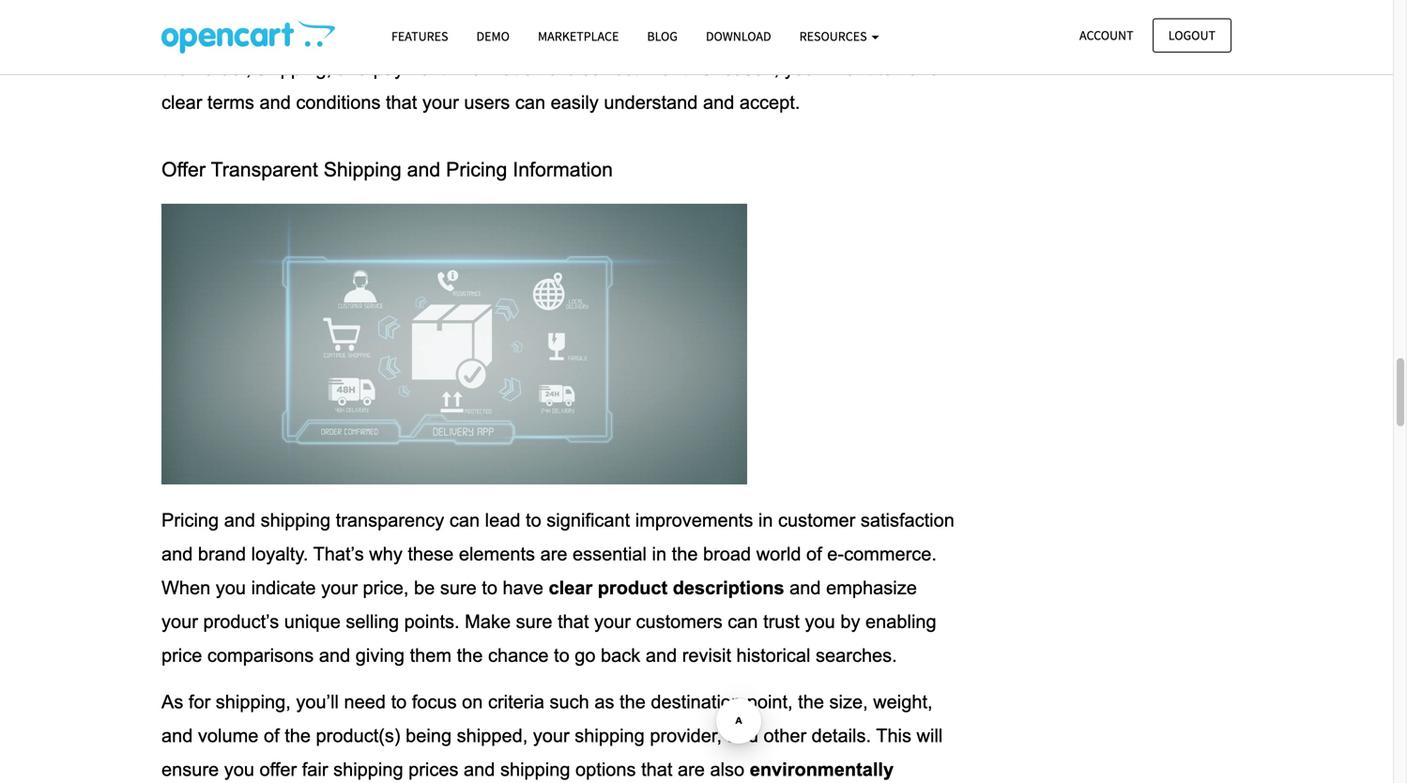 Task type: vqa. For each thing, say whether or not it's contained in the screenshot.
PROVIDE inside MECHANIZATION ALSO EXTENDS TO CUSTOMER SERVICE. IT GIVES YOU AN OPPORTUNITY TO HANDLE ROUTINE INQUIRIES AND PROVIDE INSTANT ASSISTANCE. THAT WAY YOUR EMPLOYEES WON'T HAVE TO DEAL WITH THESE TASKS. THIS, IN ORDER, ALLOWS YOU TO SAVE SOME MONEY AS WELL.
no



Task type: locate. For each thing, give the bounding box(es) containing it.
features link
[[377, 20, 462, 53]]

clear down the their
[[162, 92, 202, 113]]

0 horizontal spatial pricing
[[162, 510, 219, 531]]

0 vertical spatial can
[[515, 92, 546, 113]]

are down "provider,"
[[678, 759, 705, 780]]

destination
[[651, 692, 742, 712]]

significant
[[547, 510, 630, 531]]

searches.
[[816, 645, 897, 666]]

1 horizontal spatial of
[[807, 544, 822, 564]]

0 horizontal spatial can
[[450, 510, 480, 531]]

of up offer
[[264, 725, 279, 746]]

back
[[601, 645, 641, 666]]

1 vertical spatial sure
[[516, 611, 553, 632]]

improvements
[[635, 510, 753, 531]]

your inside pricing and shipping transparency can lead to significant improvements in customer satisfaction and brand loyalty. that's why these elements are essential in the broad world of e-commerce. when you indicate your price, be sure to have
[[321, 578, 358, 598]]

shipping inside pricing and shipping transparency can lead to significant improvements in customer satisfaction and brand loyalty. that's why these elements are essential in the broad world of e-commerce. when you indicate your price, be sure to have
[[261, 510, 331, 531]]

your down that's at the bottom of page
[[321, 578, 358, 598]]

you'll inside "as for shipping, you'll need to focus on criteria such as the destination point, the size, weight, and volume of the product(s) being shipped, your shipping provider, and other details. this will ensure you offer fair shipping prices and shipping options that are also"
[[296, 692, 339, 712]]

0 vertical spatial need
[[552, 24, 594, 45]]

1 horizontal spatial need
[[552, 24, 594, 45]]

2 horizontal spatial can
[[728, 611, 758, 632]]

be
[[414, 578, 435, 598]]

trust
[[763, 611, 800, 632]]

customers down clear product descriptions
[[636, 611, 723, 632]]

1 vertical spatial clear
[[549, 578, 593, 598]]

the up fair
[[285, 725, 311, 746]]

their
[[162, 58, 198, 79]]

0 vertical spatial also
[[512, 24, 547, 45]]

sure inside pricing and shipping transparency can lead to significant improvements in customer satisfaction and brand loyalty. that's why these elements are essential in the broad world of e-commerce. when you indicate your price, be sure to have
[[440, 578, 477, 598]]

need
[[552, 24, 594, 45], [344, 692, 386, 712]]

2 vertical spatial can
[[728, 611, 758, 632]]

information
[[451, 58, 544, 79]]

0 horizontal spatial you'll
[[296, 692, 339, 712]]

1 vertical spatial need
[[344, 692, 386, 712]]

0 vertical spatial you
[[216, 578, 246, 598]]

download
[[706, 28, 772, 45]]

shipping down the shipped,
[[500, 759, 570, 780]]

order,
[[203, 58, 251, 79]]

value
[[408, 24, 453, 45]]

in up clear product descriptions
[[652, 544, 667, 564]]

that inside "and emphasize your product's unique selling points. make sure that your customers can trust you by enabling price comparisons and giving them the chance to go back and revisit historical searches."
[[558, 611, 589, 632]]

unique
[[284, 611, 341, 632]]

have
[[898, 58, 939, 79], [503, 578, 544, 598]]

also
[[512, 24, 547, 45], [710, 759, 745, 780]]

pricing down users
[[446, 158, 507, 181]]

are up easily
[[549, 58, 576, 79]]

on
[[462, 692, 483, 712]]

0 horizontal spatial need
[[344, 692, 386, 712]]

this
[[876, 725, 912, 746]]

them
[[410, 645, 452, 666]]

your
[[238, 24, 274, 45], [789, 24, 825, 45], [422, 92, 459, 113], [321, 578, 358, 598], [162, 611, 198, 632], [594, 611, 631, 632], [533, 725, 570, 746]]

1 horizontal spatial also
[[710, 759, 745, 780]]

customers
[[831, 24, 917, 45], [636, 611, 723, 632]]

why
[[369, 544, 403, 564]]

payment
[[373, 58, 445, 79]]

1 horizontal spatial clear
[[549, 578, 593, 598]]

weight,
[[873, 692, 933, 712]]

as
[[162, 692, 183, 712]]

your right from
[[789, 24, 825, 45]]

pricing
[[446, 158, 507, 181], [162, 510, 219, 531]]

0 vertical spatial customers
[[831, 24, 917, 45]]

comparisons
[[207, 645, 314, 666]]

emphasize
[[826, 578, 917, 598]]

you left by at the bottom of the page
[[805, 611, 835, 632]]

1 vertical spatial can
[[450, 510, 480, 531]]

1 vertical spatial you'll
[[296, 692, 339, 712]]

that
[[922, 24, 954, 45], [386, 92, 417, 113], [558, 611, 589, 632], [641, 759, 673, 780]]

fair
[[302, 759, 328, 780]]

blog link
[[633, 20, 692, 53]]

shipping up the options
[[575, 725, 645, 746]]

0 vertical spatial clear
[[162, 92, 202, 113]]

your up order,
[[238, 24, 274, 45]]

1 vertical spatial shipping,
[[216, 692, 291, 712]]

for
[[649, 58, 677, 79]]

and
[[916, 0, 948, 11], [337, 58, 368, 79], [260, 92, 291, 113], [703, 92, 735, 113], [407, 158, 441, 181], [224, 510, 255, 531], [162, 544, 193, 564], [790, 578, 821, 598], [319, 645, 350, 666], [646, 645, 677, 666], [162, 725, 193, 746], [727, 725, 759, 746], [464, 759, 495, 780]]

0 vertical spatial are
[[549, 58, 576, 79]]

also right demo at the top left of page
[[512, 24, 547, 45]]

to left go at the left bottom of the page
[[554, 645, 570, 666]]

0 horizontal spatial clear
[[162, 92, 202, 113]]

to left focus
[[391, 692, 407, 712]]

have down elements at the left bottom
[[503, 578, 544, 598]]

are
[[549, 58, 576, 79], [540, 544, 568, 564], [678, 759, 705, 780]]

1 vertical spatial pricing
[[162, 510, 219, 531]]

shipping,
[[256, 58, 332, 79], [216, 692, 291, 712]]

this
[[682, 58, 712, 79]]

the down improvements
[[672, 544, 698, 564]]

you down volume
[[224, 759, 254, 780]]

sure up the chance
[[516, 611, 553, 632]]

1 horizontal spatial sure
[[516, 611, 553, 632]]

product down the essential
[[598, 578, 668, 598]]

prices
[[409, 759, 459, 780]]

1 vertical spatial also
[[710, 759, 745, 780]]

0 vertical spatial shipping,
[[256, 58, 332, 79]]

your up price at the left of page
[[162, 611, 198, 632]]

shipping
[[261, 510, 331, 531], [575, 725, 645, 746], [333, 759, 403, 780], [500, 759, 570, 780]]

pricing up brand on the left bottom
[[162, 510, 219, 531]]

shipping up loyalty.
[[261, 510, 331, 531]]

have right want
[[898, 58, 939, 79]]

verification
[[651, 24, 741, 45]]

product
[[340, 24, 403, 45], [598, 578, 668, 598]]

customers up want
[[831, 24, 917, 45]]

you inside "as for shipping, you'll need to focus on criteria such as the destination point, the size, weight, and volume of the product(s) being shipped, your shipping provider, and other details. this will ensure you offer fair shipping prices and shipping options that are also"
[[224, 759, 254, 780]]

1 horizontal spatial in
[[759, 510, 773, 531]]

conversion magic: uncovered strategies to optimize opencart checkout image
[[162, 20, 335, 54]]

e-
[[828, 544, 844, 564]]

0 horizontal spatial sure
[[440, 578, 477, 598]]

sure inside "and emphasize your product's unique selling points. make sure that your customers can trust you by enabling price comparisons and giving them the chance to go back and revisit historical searches."
[[516, 611, 553, 632]]

2 vertical spatial are
[[678, 759, 705, 780]]

can
[[515, 92, 546, 113], [450, 510, 480, 531], [728, 611, 758, 632]]

1 horizontal spatial you'll
[[785, 58, 827, 79]]

1 horizontal spatial have
[[898, 58, 939, 79]]

easily
[[551, 92, 599, 113]]

also down "provider,"
[[710, 759, 745, 780]]

point,
[[747, 692, 793, 712]]

0 vertical spatial of
[[807, 544, 822, 564]]

the inside "and emphasize your product's unique selling points. make sure that your customers can trust you by enabling price comparisons and giving them the chance to go back and revisit historical searches."
[[457, 645, 483, 666]]

shipping, up volume
[[216, 692, 291, 712]]

product up payment
[[340, 24, 403, 45]]

get
[[620, 24, 646, 45]]

1 horizontal spatial can
[[515, 92, 546, 113]]

in up world
[[759, 510, 773, 531]]

commerce.
[[844, 544, 937, 564]]

1 vertical spatial of
[[264, 725, 279, 746]]

0 vertical spatial have
[[898, 58, 939, 79]]

offer
[[260, 759, 297, 780]]

transparent
[[211, 158, 318, 181]]

0 horizontal spatial have
[[503, 578, 544, 598]]

and emphasize your product's unique selling points. make sure that your customers can trust you by enabling price comparisons and giving them the chance to go back and revisit historical searches.
[[162, 578, 942, 666]]

need up correct. on the top of the page
[[552, 24, 594, 45]]

shipped,
[[457, 725, 528, 746]]

0 horizontal spatial of
[[264, 725, 279, 746]]

are down the significant
[[540, 544, 568, 564]]

you'll up product(s)
[[296, 692, 339, 712]]

1 vertical spatial have
[[503, 578, 544, 598]]

you down brand on the left bottom
[[216, 578, 246, 598]]

resources
[[800, 28, 870, 45]]

can down descriptions
[[728, 611, 758, 632]]

0 vertical spatial product
[[340, 24, 403, 45]]

0 vertical spatial you'll
[[785, 58, 827, 79]]

1 vertical spatial in
[[652, 544, 667, 564]]

that inside "as for shipping, you'll need to focus on criteria such as the destination point, the size, weight, and volume of the product(s) being shipped, your shipping provider, and other details. this will ensure you offer fair shipping prices and shipping options that are also"
[[641, 759, 673, 780]]

of left e-
[[807, 544, 822, 564]]

0 horizontal spatial also
[[512, 24, 547, 45]]

your down such
[[533, 725, 570, 746]]

can right users
[[515, 92, 546, 113]]

enabling
[[866, 611, 937, 632]]

1 horizontal spatial pricing
[[446, 158, 507, 181]]

your down payment
[[422, 92, 459, 113]]

sure right be
[[440, 578, 477, 598]]

to left get
[[599, 24, 615, 45]]

to inside "and emphasize your product's unique selling points. make sure that your customers can trust you by enabling price comparisons and giving them the chance to go back and revisit historical searches."
[[554, 645, 570, 666]]

can left lead
[[450, 510, 480, 531]]

by
[[841, 611, 861, 632]]

you'll
[[785, 58, 827, 79], [296, 692, 339, 712]]

the
[[672, 544, 698, 564], [457, 645, 483, 666], [620, 692, 646, 712], [798, 692, 824, 712], [285, 725, 311, 746]]

1 vertical spatial you
[[805, 611, 835, 632]]

1 vertical spatial customers
[[636, 611, 723, 632]]

. you'll also need to get verification from your customers that their order, shipping, and payment information are correct. for this reason, you'll want to have clear terms and conditions that your users can easily understand and accept.
[[162, 24, 959, 113]]

can inside ". you'll also need to get verification from your customers that their order, shipping, and payment information are correct. for this reason, you'll want to have clear terms and conditions that your users can easily understand and accept."
[[515, 92, 546, 113]]

1 vertical spatial are
[[540, 544, 568, 564]]

1 horizontal spatial customers
[[831, 24, 917, 45]]

logout
[[1169, 27, 1216, 44]]

1 horizontal spatial product
[[598, 578, 668, 598]]

you'll down 'resources'
[[785, 58, 827, 79]]

product value
[[340, 24, 453, 45]]

the right as
[[620, 692, 646, 712]]

need up product(s)
[[344, 692, 386, 712]]

0 horizontal spatial customers
[[636, 611, 723, 632]]

giving
[[356, 645, 405, 666]]

0 vertical spatial sure
[[440, 578, 477, 598]]

clear down the essential
[[549, 578, 593, 598]]

0 horizontal spatial product
[[340, 24, 403, 45]]

the down the make
[[457, 645, 483, 666]]

shipping, inside ". you'll also need to get verification from your customers that their order, shipping, and payment information are correct. for this reason, you'll want to have clear terms and conditions that your users can easily understand and accept."
[[256, 58, 332, 79]]

0 horizontal spatial in
[[652, 544, 667, 564]]

shipping, down overall
[[256, 58, 332, 79]]

marketplace link
[[524, 20, 633, 53]]

size,
[[830, 692, 868, 712]]

2 vertical spatial you
[[224, 759, 254, 780]]

you
[[216, 578, 246, 598], [805, 611, 835, 632], [224, 759, 254, 780]]

customers inside ". you'll also need to get verification from your customers that their order, shipping, and payment information are correct. for this reason, you'll want to have clear terms and conditions that your users can easily understand and accept."
[[831, 24, 917, 45]]



Task type: describe. For each thing, give the bounding box(es) containing it.
provider,
[[650, 725, 722, 746]]

also inside ". you'll also need to get verification from your customers that their order, shipping, and payment information are correct. for this reason, you'll want to have clear terms and conditions that your users can easily understand and accept."
[[512, 24, 547, 45]]

reason,
[[717, 58, 779, 79]]

will
[[917, 725, 943, 746]]

correct.
[[581, 58, 644, 79]]

as
[[595, 692, 615, 712]]

revisit
[[682, 645, 731, 666]]

need inside ". you'll also need to get verification from your customers that their order, shipping, and payment information are correct. for this reason, you'll want to have clear terms and conditions that your users can easily understand and accept."
[[552, 24, 594, 45]]

your inside "and increase your overall"
[[238, 24, 274, 45]]

are inside "as for shipping, you'll need to focus on criteria such as the destination point, the size, weight, and volume of the product(s) being shipped, your shipping provider, and other details. this will ensure you offer fair shipping prices and shipping options that are also"
[[678, 759, 705, 780]]

shipping
[[324, 158, 402, 181]]

are inside pricing and shipping transparency can lead to significant improvements in customer satisfaction and brand loyalty. that's why these elements are essential in the broad world of e-commerce. when you indicate your price, be sure to have
[[540, 544, 568, 564]]

1 vertical spatial product
[[598, 578, 668, 598]]

marketplace
[[538, 28, 619, 45]]

clear product descriptions
[[549, 578, 785, 598]]

price,
[[363, 578, 409, 598]]

descriptions
[[673, 578, 785, 598]]

download link
[[692, 20, 786, 53]]

the left size,
[[798, 692, 824, 712]]

of inside pricing and shipping transparency can lead to significant improvements in customer satisfaction and brand loyalty. that's why these elements are essential in the broad world of e-commerce. when you indicate your price, be sure to have
[[807, 544, 822, 564]]

blog
[[647, 28, 678, 45]]

terms
[[207, 92, 254, 113]]

satisfaction
[[861, 510, 955, 531]]

you'll inside ". you'll also need to get verification from your customers that their order, shipping, and payment information are correct. for this reason, you'll want to have clear terms and conditions that your users can easily understand and accept."
[[785, 58, 827, 79]]

features
[[392, 28, 448, 45]]

these
[[408, 544, 454, 564]]

product's
[[203, 611, 279, 632]]

customer
[[778, 510, 856, 531]]

your up back
[[594, 611, 631, 632]]

and inside "and increase your overall"
[[916, 0, 948, 11]]

product value link
[[340, 23, 453, 47]]

.
[[453, 24, 458, 45]]

from
[[746, 24, 784, 45]]

product(s)
[[316, 725, 401, 746]]

can inside pricing and shipping transparency can lead to significant improvements in customer satisfaction and brand loyalty. that's why these elements are essential in the broad world of e-commerce. when you indicate your price, be sure to have
[[450, 510, 480, 531]]

for
[[189, 692, 211, 712]]

other
[[764, 725, 807, 746]]

to up the make
[[482, 578, 498, 598]]

pricing inside pricing and shipping transparency can lead to significant improvements in customer satisfaction and brand loyalty. that's why these elements are essential in the broad world of e-commerce. when you indicate your price, be sure to have
[[162, 510, 219, 531]]

shipping down product(s)
[[333, 759, 403, 780]]

understand
[[604, 92, 698, 113]]

and increase your overall
[[162, 0, 953, 45]]

as for shipping, you'll need to focus on criteria such as the destination point, the size, weight, and volume of the product(s) being shipped, your shipping provider, and other details. this will ensure you offer fair shipping prices and shipping options that are also
[[162, 692, 948, 780]]

are inside ". you'll also need to get verification from your customers that their order, shipping, and payment information are correct. for this reason, you'll want to have clear terms and conditions that your users can easily understand and accept."
[[549, 58, 576, 79]]

have inside ". you'll also need to get verification from your customers that their order, shipping, and payment information are correct. for this reason, you'll want to have clear terms and conditions that your users can easily understand and accept."
[[898, 58, 939, 79]]

broad
[[703, 544, 751, 564]]

accept.
[[740, 92, 800, 113]]

shipping, inside "as for shipping, you'll need to focus on criteria such as the destination point, the size, weight, and volume of the product(s) being shipped, your shipping provider, and other details. this will ensure you offer fair shipping prices and shipping options that are also"
[[216, 692, 291, 712]]

need inside "as for shipping, you'll need to focus on criteria such as the destination point, the size, weight, and volume of the product(s) being shipped, your shipping provider, and other details. this will ensure you offer fair shipping prices and shipping options that are also"
[[344, 692, 386, 712]]

lead
[[485, 510, 521, 531]]

clear inside ". you'll also need to get verification from your customers that their order, shipping, and payment information are correct. for this reason, you'll want to have clear terms and conditions that your users can easily understand and accept."
[[162, 92, 202, 113]]

details.
[[812, 725, 871, 746]]

customers inside "and emphasize your product's unique selling points. make sure that your customers can trust you by enabling price comparisons and giving them the chance to go back and revisit historical searches."
[[636, 611, 723, 632]]

to inside "as for shipping, you'll need to focus on criteria such as the destination point, the size, weight, and volume of the product(s) being shipped, your shipping provider, and other details. this will ensure you offer fair shipping prices and shipping options that are also"
[[391, 692, 407, 712]]

users
[[464, 92, 510, 113]]

resources link
[[786, 20, 893, 53]]

when
[[162, 578, 211, 598]]

make
[[465, 611, 511, 632]]

want
[[833, 58, 872, 79]]

you'll
[[463, 24, 507, 45]]

offer transparent shipping and pricing information
[[162, 158, 613, 181]]

your inside "as for shipping, you'll need to focus on criteria such as the destination point, the size, weight, and volume of the product(s) being shipped, your shipping provider, and other details. this will ensure you offer fair shipping prices and shipping options that are also"
[[533, 725, 570, 746]]

go
[[575, 645, 596, 666]]

also inside "as for shipping, you'll need to focus on criteria such as the destination point, the size, weight, and volume of the product(s) being shipped, your shipping provider, and other details. this will ensure you offer fair shipping prices and shipping options that are also"
[[710, 759, 745, 780]]

selling
[[346, 611, 399, 632]]

account link
[[1064, 18, 1150, 52]]

overall
[[279, 24, 335, 45]]

elements
[[459, 544, 535, 564]]

points.
[[404, 611, 460, 632]]

to right lead
[[526, 510, 542, 531]]

transparency
[[336, 510, 444, 531]]

historical
[[737, 645, 811, 666]]

you inside pricing and shipping transparency can lead to significant improvements in customer satisfaction and brand loyalty. that's why these elements are essential in the broad world of e-commerce. when you indicate your price, be sure to have
[[216, 578, 246, 598]]

demo link
[[462, 20, 524, 53]]

the inside pricing and shipping transparency can lead to significant improvements in customer satisfaction and brand loyalty. that's why these elements are essential in the broad world of e-commerce. when you indicate your price, be sure to have
[[672, 544, 698, 564]]

ensure
[[162, 759, 219, 780]]

0 vertical spatial in
[[759, 510, 773, 531]]

being
[[406, 725, 452, 746]]

account
[[1080, 27, 1134, 44]]

indicate
[[251, 578, 316, 598]]

of inside "as for shipping, you'll need to focus on criteria such as the destination point, the size, weight, and volume of the product(s) being shipped, your shipping provider, and other details. this will ensure you offer fair shipping prices and shipping options that are also"
[[264, 725, 279, 746]]

can inside "and emphasize your product's unique selling points. make sure that your customers can trust you by enabling price comparisons and giving them the chance to go back and revisit historical searches."
[[728, 611, 758, 632]]

conditions
[[296, 92, 381, 113]]

loyalty.
[[251, 544, 308, 564]]

you inside "and emphasize your product's unique selling points. make sure that your customers can trust you by enabling price comparisons and giving them the chance to go back and revisit historical searches."
[[805, 611, 835, 632]]

pricing and shipping transparency can lead to significant improvements in customer satisfaction and brand loyalty. that's why these elements are essential in the broad world of e-commerce. when you indicate your price, be sure to have
[[162, 510, 960, 598]]

information
[[513, 158, 613, 181]]

demo
[[477, 28, 510, 45]]

criteria
[[488, 692, 545, 712]]

such
[[550, 692, 589, 712]]

environmentally
[[162, 759, 899, 783]]

have inside pricing and shipping transparency can lead to significant improvements in customer satisfaction and brand loyalty. that's why these elements are essential in the broad world of e-commerce. when you indicate your price, be sure to have
[[503, 578, 544, 598]]

essential
[[573, 544, 647, 564]]

0 vertical spatial pricing
[[446, 158, 507, 181]]

to right want
[[878, 58, 893, 79]]

logout link
[[1153, 18, 1232, 52]]

increase
[[162, 24, 232, 45]]

that's
[[313, 544, 364, 564]]

focus
[[412, 692, 457, 712]]

price
[[162, 645, 202, 666]]

offer
[[162, 158, 206, 181]]



